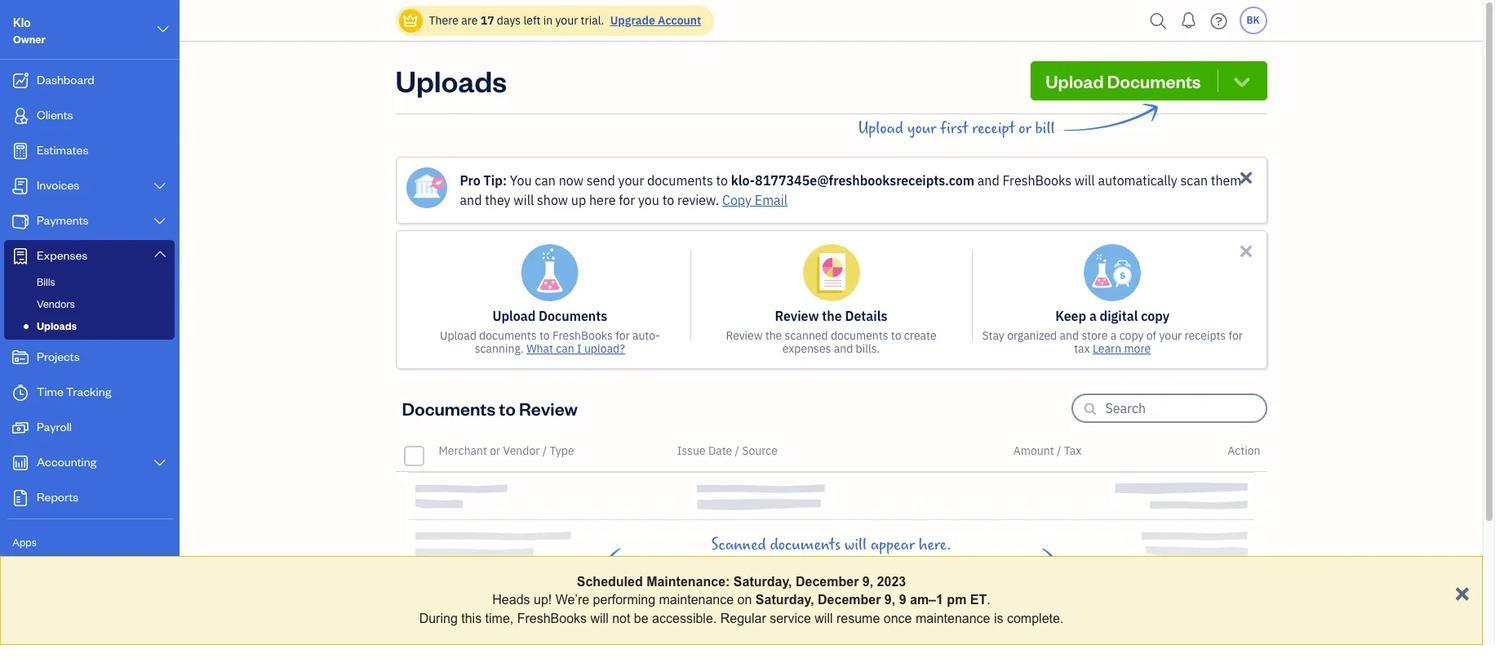 Task type: describe. For each thing, give the bounding box(es) containing it.
bills. for review the details review the scanned documents to create expenses and bills.
[[856, 341, 880, 356]]

your up you
[[619, 172, 645, 189]]

time
[[37, 384, 64, 399]]

they
[[485, 192, 511, 208]]

copy
[[723, 192, 752, 208]]

details
[[845, 308, 888, 324]]

here
[[590, 192, 616, 208]]

will left automatically
[[1075, 172, 1096, 189]]

payments
[[37, 212, 89, 228]]

team
[[12, 566, 38, 579]]

2 vertical spatial documents
[[402, 397, 496, 420]]

you
[[639, 192, 660, 208]]

amount button
[[1014, 443, 1055, 458]]

3 / from the left
[[1057, 443, 1062, 458]]

1 vertical spatial or
[[490, 443, 501, 458]]

reports
[[37, 489, 79, 505]]

scheduled maintenance: saturday, december 9, 2023 heads up! we're performing maintenance on saturday, december 9, 9 am–1 pm et . during this time, freshbooks will not be accessible. regular service will resume once maintenance is complete.
[[419, 575, 1064, 625]]

what can i upload?
[[527, 341, 625, 356]]

i
[[577, 341, 582, 356]]

time tracking link
[[4, 376, 175, 410]]

documents inside scanned documents will appear here. review them to create expenses and bills.
[[770, 536, 841, 554]]

and inside scanned documents will appear here. review them to create expenses and bills.
[[905, 555, 931, 574]]

17
[[481, 13, 494, 28]]

amount / tax
[[1014, 443, 1082, 458]]

scanning.
[[475, 341, 524, 356]]

learn more
[[1093, 341, 1152, 356]]

1 horizontal spatial 9,
[[885, 593, 896, 607]]

expenses for documents
[[846, 555, 902, 574]]

for inside upload documents to freshbooks for auto- scanning.
[[616, 328, 630, 343]]

klo-
[[731, 172, 755, 189]]

you
[[510, 172, 532, 189]]

scanned documents will appear here. review them to create expenses and bills.
[[699, 536, 964, 574]]

bill
[[1036, 119, 1055, 138]]

1 horizontal spatial documents
[[539, 308, 608, 324]]

uploads inside main element
[[37, 319, 77, 332]]

time,
[[486, 611, 514, 625]]

issue date button
[[678, 443, 733, 458]]

accessible.
[[653, 611, 717, 625]]

date
[[709, 443, 733, 458]]

review the details image
[[803, 244, 860, 301]]

keep a digital copy image
[[1085, 244, 1142, 301]]

issue date / source
[[678, 443, 778, 458]]

invoices link
[[4, 170, 175, 203]]

freshbooks inside 'and freshbooks will automatically scan them and they will show up here for you to review.'
[[1003, 172, 1072, 189]]

apps link
[[4, 528, 175, 557]]

bills. for scanned documents will appear here. review them to create expenses and bills.
[[934, 555, 964, 574]]

is
[[995, 611, 1004, 625]]

keep
[[1056, 308, 1087, 324]]

upgrade
[[611, 13, 656, 28]]

notifications image
[[1176, 4, 1202, 37]]

apps
[[12, 536, 37, 549]]

your left first at the top of the page
[[908, 119, 937, 138]]

reports link
[[4, 482, 175, 515]]

vendors
[[37, 297, 75, 310]]

freshbooks inside upload documents to freshbooks for auto- scanning.
[[553, 328, 613, 343]]

review left scanned
[[726, 328, 763, 343]]

close image
[[1238, 242, 1256, 260]]

money image
[[11, 420, 30, 436]]

and inside stay organized and store a copy of your receipts for tax
[[1060, 328, 1080, 343]]

create for details
[[905, 328, 937, 343]]

issue
[[678, 443, 706, 458]]

Search text field
[[1106, 395, 1266, 421]]

projects link
[[4, 341, 175, 375]]

2 / from the left
[[735, 443, 740, 458]]

copy email
[[723, 192, 788, 208]]

account
[[658, 13, 702, 28]]

stay
[[983, 328, 1005, 343]]

review.
[[678, 192, 720, 208]]

up!
[[534, 593, 552, 607]]

heads
[[493, 593, 530, 607]]

8177345e@freshbooksreceipts.com
[[755, 172, 975, 189]]

1 vertical spatial can
[[556, 341, 575, 356]]

close image
[[1238, 168, 1256, 187]]

tip:
[[484, 172, 507, 189]]

stay organized and store a copy of your receipts for tax
[[983, 328, 1244, 356]]

copy email button
[[723, 190, 788, 210]]

estimates
[[37, 142, 88, 158]]

type
[[550, 443, 575, 458]]

0 vertical spatial or
[[1019, 119, 1032, 138]]

bills link
[[7, 272, 171, 292]]

there
[[429, 13, 459, 28]]

resume
[[837, 611, 881, 625]]

client image
[[11, 108, 30, 124]]

show
[[537, 192, 568, 208]]

will inside scanned documents will appear here. review them to create expenses and bills.
[[845, 536, 867, 554]]

crown image
[[402, 12, 419, 29]]

× button
[[1455, 576, 1471, 607]]

tax
[[1065, 443, 1082, 458]]

be
[[634, 611, 649, 625]]

upload up "8177345e@freshbooksreceipts.com"
[[859, 119, 904, 138]]

regular
[[721, 611, 767, 625]]

chart image
[[11, 455, 30, 471]]

chevron large down image for accounting
[[152, 456, 167, 470]]

expenses link
[[4, 240, 175, 272]]

to inside 'and freshbooks will automatically scan them and they will show up here for you to review.'
[[663, 192, 675, 208]]

expense image
[[11, 248, 30, 265]]

payroll
[[37, 419, 72, 434]]

1 vertical spatial saturday,
[[756, 593, 815, 607]]

accounting
[[37, 454, 97, 470]]

et
[[971, 593, 987, 607]]

merchant
[[439, 443, 487, 458]]

bk button
[[1240, 7, 1268, 34]]

upload?
[[585, 341, 625, 356]]

bills
[[37, 275, 55, 288]]

upload documents to freshbooks for auto- scanning.
[[440, 328, 660, 356]]

1 vertical spatial the
[[766, 328, 783, 343]]

on
[[738, 593, 752, 607]]

upload documents inside button
[[1046, 69, 1202, 92]]

performing
[[593, 593, 656, 607]]

review inside scanned documents will appear here. review them to create expenses and bills.
[[699, 555, 744, 574]]

will right service
[[815, 611, 833, 625]]

documents up review.
[[648, 172, 713, 189]]

am–1
[[910, 593, 944, 607]]

pro
[[460, 172, 481, 189]]

estimate image
[[11, 143, 30, 159]]

0 horizontal spatial 9,
[[863, 575, 874, 589]]

team members
[[12, 566, 83, 579]]

days
[[497, 13, 521, 28]]

project image
[[11, 349, 30, 366]]

will left not
[[591, 611, 609, 625]]

upload documents button
[[1032, 61, 1268, 100]]

documents to review
[[402, 397, 578, 420]]



Task type: vqa. For each thing, say whether or not it's contained in the screenshot.
Make the Most Payable Invoice Ever
no



Task type: locate. For each thing, give the bounding box(es) containing it.
1 vertical spatial maintenance
[[916, 611, 991, 625]]

expenses down review the details image
[[783, 341, 832, 356]]

0 vertical spatial expenses
[[783, 341, 832, 356]]

scanned
[[712, 536, 767, 554]]

email
[[755, 192, 788, 208]]

documents down details
[[831, 328, 889, 343]]

can up show at top
[[535, 172, 556, 189]]

create left the stay
[[905, 328, 937, 343]]

1 vertical spatial a
[[1111, 328, 1117, 343]]

can left i
[[556, 341, 575, 356]]

1 horizontal spatial or
[[1019, 119, 1032, 138]]

timer image
[[11, 385, 30, 401]]

1 vertical spatial upload documents
[[493, 308, 608, 324]]

0 vertical spatial create
[[905, 328, 937, 343]]

/ right date
[[735, 443, 740, 458]]

expenses up 2023
[[846, 555, 902, 574]]

0 vertical spatial maintenance
[[659, 593, 734, 607]]

vendors link
[[7, 294, 171, 314]]

digital
[[1100, 308, 1139, 324]]

dashboard image
[[11, 73, 30, 89]]

1 horizontal spatial uploads
[[396, 61, 507, 100]]

upload up documents to review
[[440, 328, 477, 343]]

uploads link
[[7, 316, 171, 336]]

and down pro
[[460, 192, 482, 208]]

maintenance down pm at the right bottom of page
[[916, 611, 991, 625]]

1 vertical spatial expenses
[[846, 555, 902, 574]]

and freshbooks will automatically scan them and they will show up here for you to review.
[[460, 172, 1242, 208]]

upload
[[1046, 69, 1104, 92], [859, 119, 904, 138], [493, 308, 536, 324], [440, 328, 477, 343]]

items and services
[[12, 596, 98, 609]]

clients
[[37, 107, 73, 122]]

tax button
[[1065, 443, 1082, 458]]

a up store
[[1090, 308, 1097, 324]]

upload documents image
[[521, 244, 579, 301]]

payroll link
[[4, 412, 175, 445]]

maintenance down maintenance:
[[659, 593, 734, 607]]

for left you
[[619, 192, 635, 208]]

saturday, up on
[[734, 575, 793, 589]]

0 vertical spatial upload documents
[[1046, 69, 1202, 92]]

review up scanned
[[775, 308, 819, 324]]

and right scanned
[[834, 341, 854, 356]]

tracking
[[66, 384, 111, 399]]

0 vertical spatial the
[[823, 308, 842, 324]]

0 horizontal spatial bills.
[[856, 341, 880, 356]]

a right store
[[1111, 328, 1117, 343]]

them inside scanned documents will appear here. review them to create expenses and bills.
[[748, 555, 783, 574]]

your right of
[[1160, 328, 1183, 343]]

0 horizontal spatial them
[[748, 555, 783, 574]]

2 vertical spatial freshbooks
[[517, 611, 587, 625]]

create inside review the details review the scanned documents to create expenses and bills.
[[905, 328, 937, 343]]

klo
[[13, 15, 31, 30]]

0 vertical spatial can
[[535, 172, 556, 189]]

your inside stay organized and store a copy of your receipts for tax
[[1160, 328, 1183, 343]]

0 horizontal spatial upload documents
[[493, 308, 608, 324]]

not
[[613, 611, 631, 625]]

0 vertical spatial 9,
[[863, 575, 874, 589]]

upload inside button
[[1046, 69, 1104, 92]]

and down keep
[[1060, 328, 1080, 343]]

appear
[[871, 536, 916, 554]]

the
[[823, 308, 842, 324], [766, 328, 783, 343]]

there are 17 days left in your trial. upgrade account
[[429, 13, 702, 28]]

upload documents down search "icon"
[[1046, 69, 1202, 92]]

documents right scanned
[[770, 536, 841, 554]]

will left appear
[[845, 536, 867, 554]]

chevron large down image
[[152, 180, 167, 193]]

main element
[[0, 0, 233, 645]]

documents inside upload documents to freshbooks for auto- scanning.
[[479, 328, 537, 343]]

chevron large down image for expenses
[[152, 247, 167, 260]]

once
[[884, 611, 912, 625]]

chevron large down image inside expenses link
[[152, 247, 167, 260]]

freshbooks inside scheduled maintenance: saturday, december 9, 2023 heads up! we're performing maintenance on saturday, december 9, 9 am–1 pm et . during this time, freshbooks will not be accessible. regular service will resume once maintenance is complete.
[[517, 611, 587, 625]]

to inside review the details review the scanned documents to create expenses and bills.
[[892, 328, 902, 343]]

9, left 2023
[[863, 575, 874, 589]]

review down scanned
[[699, 555, 744, 574]]

1 vertical spatial bills.
[[934, 555, 964, 574]]

0 vertical spatial documents
[[1108, 69, 1202, 92]]

1 horizontal spatial a
[[1111, 328, 1117, 343]]

0 vertical spatial copy
[[1142, 308, 1170, 324]]

0 horizontal spatial documents
[[402, 397, 496, 420]]

bills. inside review the details review the scanned documents to create expenses and bills.
[[856, 341, 880, 356]]

amount
[[1014, 443, 1055, 458]]

1 vertical spatial uploads
[[37, 319, 77, 332]]

0 horizontal spatial a
[[1090, 308, 1097, 324]]

and
[[978, 172, 1000, 189], [460, 192, 482, 208], [1060, 328, 1080, 343], [834, 341, 854, 356], [905, 555, 931, 574], [40, 596, 57, 609]]

december down scanned documents will appear here. review them to create expenses and bills.
[[796, 575, 859, 589]]

complete.
[[1008, 611, 1064, 625]]

create up service
[[803, 555, 842, 574]]

scheduled
[[577, 575, 643, 589]]

chevron large down image
[[156, 20, 171, 39], [152, 215, 167, 228], [152, 247, 167, 260], [152, 456, 167, 470]]

2 horizontal spatial documents
[[1108, 69, 1202, 92]]

we're
[[556, 593, 590, 607]]

payments link
[[4, 205, 175, 238]]

team members link
[[4, 559, 175, 587]]

december
[[796, 575, 859, 589], [818, 593, 881, 607]]

1 horizontal spatial upload documents
[[1046, 69, 1202, 92]]

for right receipts
[[1229, 328, 1244, 343]]

uploads down there
[[396, 61, 507, 100]]

a inside stay organized and store a copy of your receipts for tax
[[1111, 328, 1117, 343]]

and down here.
[[905, 555, 931, 574]]

documents inside review the details review the scanned documents to create expenses and bills.
[[831, 328, 889, 343]]

to
[[717, 172, 728, 189], [663, 192, 675, 208], [540, 328, 550, 343], [892, 328, 902, 343], [499, 397, 516, 420], [787, 555, 799, 574]]

maintenance:
[[647, 575, 730, 589]]

1 horizontal spatial can
[[556, 341, 575, 356]]

9, left 9
[[885, 593, 896, 607]]

upload up scanning.
[[493, 308, 536, 324]]

0 vertical spatial a
[[1090, 308, 1097, 324]]

documents left i
[[479, 328, 537, 343]]

upload documents up upload documents to freshbooks for auto- scanning.
[[493, 308, 608, 324]]

0 horizontal spatial or
[[490, 443, 501, 458]]

will down you
[[514, 192, 534, 208]]

a
[[1090, 308, 1097, 324], [1111, 328, 1117, 343]]

copy left of
[[1120, 328, 1144, 343]]

trial.
[[581, 13, 605, 28]]

now
[[559, 172, 584, 189]]

× dialog
[[0, 556, 1484, 645]]

documents inside button
[[1108, 69, 1202, 92]]

1 vertical spatial documents
[[539, 308, 608, 324]]

1 / from the left
[[543, 443, 547, 458]]

this
[[462, 611, 482, 625]]

saturday, up service
[[756, 593, 815, 607]]

clients link
[[4, 100, 175, 133]]

upload up bill
[[1046, 69, 1104, 92]]

december up the resume
[[818, 593, 881, 607]]

uploads down vendors
[[37, 319, 77, 332]]

scanned
[[785, 328, 829, 343]]

upgrade account link
[[607, 13, 702, 28]]

and right items
[[40, 596, 57, 609]]

store
[[1082, 328, 1109, 343]]

to inside scanned documents will appear here. review them to create expenses and bills.
[[787, 555, 799, 574]]

for left the auto-
[[616, 328, 630, 343]]

chevron large down image inside accounting link
[[152, 456, 167, 470]]

0 horizontal spatial maintenance
[[659, 593, 734, 607]]

upload inside upload documents to freshbooks for auto- scanning.
[[440, 328, 477, 343]]

them down scanned
[[748, 555, 783, 574]]

1 horizontal spatial the
[[823, 308, 842, 324]]

0 vertical spatial uploads
[[396, 61, 507, 100]]

expenses
[[37, 247, 88, 263]]

merchant or vendor button
[[439, 443, 540, 458]]

to inside upload documents to freshbooks for auto- scanning.
[[540, 328, 550, 343]]

freshbooks
[[1003, 172, 1072, 189], [553, 328, 613, 343], [517, 611, 587, 625]]

for inside stay organized and store a copy of your receipts for tax
[[1229, 328, 1244, 343]]

1 vertical spatial copy
[[1120, 328, 1144, 343]]

members
[[40, 566, 83, 579]]

×
[[1455, 576, 1471, 607]]

copy
[[1142, 308, 1170, 324], [1120, 328, 1144, 343]]

1 horizontal spatial create
[[905, 328, 937, 343]]

your right in
[[556, 13, 578, 28]]

0 horizontal spatial create
[[803, 555, 842, 574]]

time tracking
[[37, 384, 111, 399]]

review up type "button"
[[519, 397, 578, 420]]

0 vertical spatial them
[[1212, 172, 1242, 189]]

automatically
[[1099, 172, 1178, 189]]

copy up of
[[1142, 308, 1170, 324]]

0 vertical spatial freshbooks
[[1003, 172, 1072, 189]]

0 vertical spatial bills.
[[856, 341, 880, 356]]

invoices
[[37, 177, 79, 193]]

1 horizontal spatial maintenance
[[916, 611, 991, 625]]

1 vertical spatial december
[[818, 593, 881, 607]]

left
[[524, 13, 541, 28]]

source
[[742, 443, 778, 458]]

1 horizontal spatial bills.
[[934, 555, 964, 574]]

documents
[[1108, 69, 1202, 92], [539, 308, 608, 324], [402, 397, 496, 420]]

.
[[987, 593, 991, 607]]

bills. inside scanned documents will appear here. review them to create expenses and bills.
[[934, 555, 964, 574]]

bills. down here.
[[934, 555, 964, 574]]

can
[[535, 172, 556, 189], [556, 341, 575, 356]]

documents up what can i upload?
[[539, 308, 608, 324]]

action
[[1228, 443, 1261, 458]]

chevron large down image for payments
[[152, 215, 167, 228]]

0 horizontal spatial can
[[535, 172, 556, 189]]

search image
[[1146, 9, 1172, 33]]

report image
[[11, 490, 30, 506]]

pro tip: you can now send your documents to klo-8177345e@freshbooksreceipts.com
[[460, 172, 975, 189]]

accounting link
[[4, 447, 175, 480]]

them right scan on the top of the page
[[1212, 172, 1242, 189]]

1 vertical spatial 9,
[[885, 593, 896, 607]]

0 horizontal spatial /
[[543, 443, 547, 458]]

2023
[[877, 575, 907, 589]]

create for will
[[803, 555, 842, 574]]

1 vertical spatial freshbooks
[[553, 328, 613, 343]]

tax
[[1075, 341, 1091, 356]]

items and services link
[[4, 589, 175, 617]]

services
[[59, 596, 98, 609]]

organized
[[1008, 328, 1058, 343]]

0 vertical spatial saturday,
[[734, 575, 793, 589]]

1 vertical spatial them
[[748, 555, 783, 574]]

or
[[1019, 119, 1032, 138], [490, 443, 501, 458]]

them
[[1212, 172, 1242, 189], [748, 555, 783, 574]]

or left bill
[[1019, 119, 1032, 138]]

1 horizontal spatial /
[[735, 443, 740, 458]]

chevrondown image
[[1231, 69, 1254, 92]]

copy inside stay organized and store a copy of your receipts for tax
[[1120, 328, 1144, 343]]

2 horizontal spatial /
[[1057, 443, 1062, 458]]

/ left tax button
[[1057, 443, 1062, 458]]

and inside review the details review the scanned documents to create expenses and bills.
[[834, 341, 854, 356]]

during
[[419, 611, 458, 625]]

send
[[587, 172, 615, 189]]

expenses inside scanned documents will appear here. review them to create expenses and bills.
[[846, 555, 902, 574]]

them inside 'and freshbooks will automatically scan them and they will show up here for you to review.'
[[1212, 172, 1242, 189]]

1 horizontal spatial expenses
[[846, 555, 902, 574]]

invoice image
[[11, 178, 30, 194]]

1 horizontal spatial them
[[1212, 172, 1242, 189]]

1 vertical spatial create
[[803, 555, 842, 574]]

bills. down details
[[856, 341, 880, 356]]

documents up "merchant" at the bottom
[[402, 397, 496, 420]]

0 horizontal spatial the
[[766, 328, 783, 343]]

the left scanned
[[766, 328, 783, 343]]

for inside 'and freshbooks will automatically scan them and they will show up here for you to review.'
[[619, 192, 635, 208]]

bk
[[1247, 14, 1260, 26]]

vendor
[[503, 443, 540, 458]]

documents down search "icon"
[[1108, 69, 1202, 92]]

0 horizontal spatial uploads
[[37, 319, 77, 332]]

go to help image
[[1206, 9, 1233, 33]]

/ left type "button"
[[543, 443, 547, 458]]

pm
[[947, 593, 967, 607]]

klo owner
[[13, 15, 46, 46]]

9
[[900, 593, 907, 607]]

chevron large down image inside payments link
[[152, 215, 167, 228]]

first
[[941, 119, 969, 138]]

receipts
[[1185, 328, 1227, 343]]

expenses inside review the details review the scanned documents to create expenses and bills.
[[783, 341, 832, 356]]

will
[[1075, 172, 1096, 189], [514, 192, 534, 208], [845, 536, 867, 554], [591, 611, 609, 625], [815, 611, 833, 625]]

expenses for the
[[783, 341, 832, 356]]

0 vertical spatial december
[[796, 575, 859, 589]]

the up scanned
[[823, 308, 842, 324]]

payment image
[[11, 213, 30, 229]]

receipt
[[973, 119, 1016, 138]]

create inside scanned documents will appear here. review them to create expenses and bills.
[[803, 555, 842, 574]]

dashboard
[[37, 72, 94, 87]]

or left vendor
[[490, 443, 501, 458]]

and inside main element
[[40, 596, 57, 609]]

estimates link
[[4, 135, 175, 168]]

0 horizontal spatial expenses
[[783, 341, 832, 356]]

and down receipt
[[978, 172, 1000, 189]]



